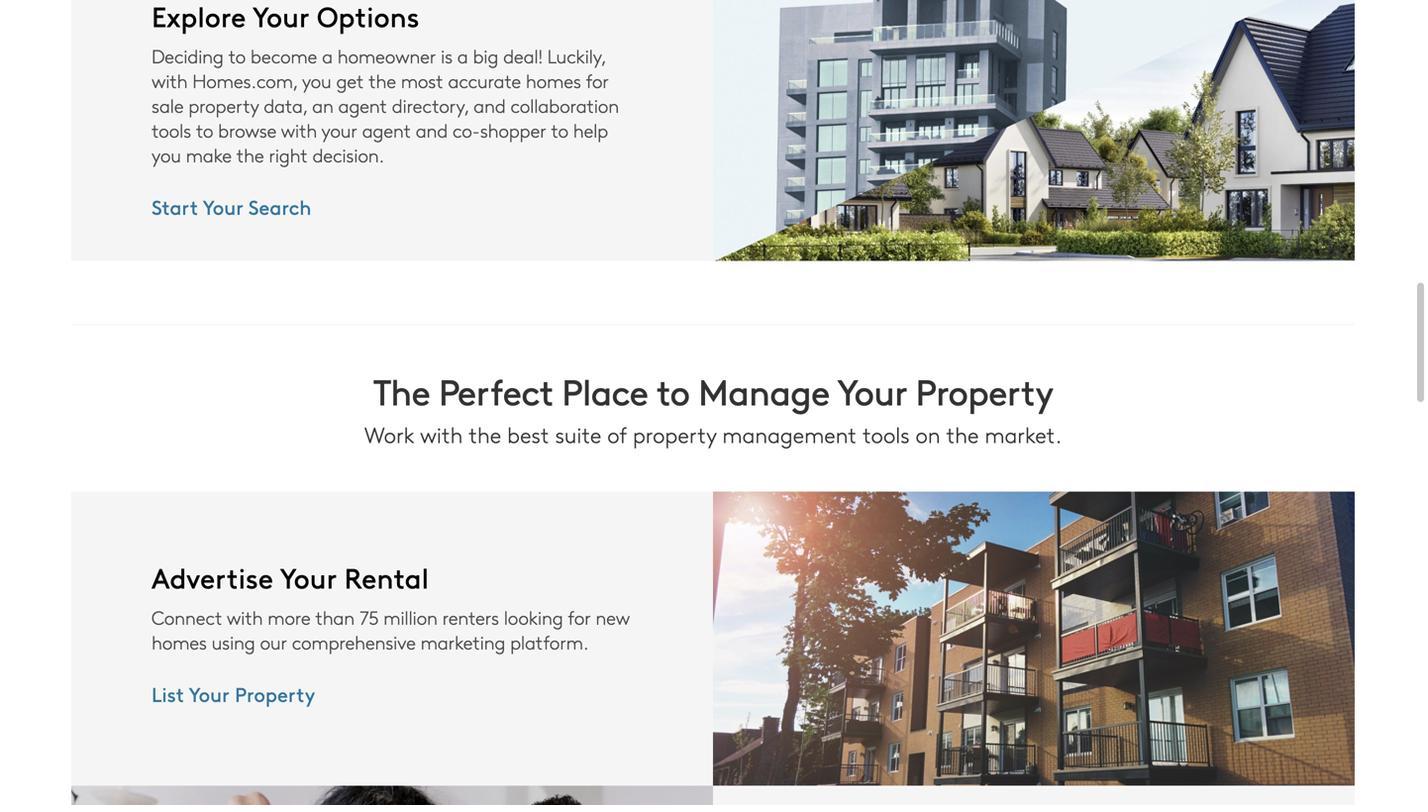 Task type: describe. For each thing, give the bounding box(es) containing it.
using
[[212, 629, 255, 655]]

more
[[268, 605, 311, 630]]

homes inside advertise your rental connect with more than 75 million renters looking for new homes using our comprehensive marketing platform.
[[152, 629, 207, 655]]

renters
[[442, 605, 499, 630]]

property inside button
[[235, 680, 315, 708]]

start your search link
[[152, 187, 311, 227]]

perfect
[[439, 366, 553, 415]]

1 horizontal spatial you
[[302, 68, 331, 93]]

agent right an
[[338, 92, 387, 118]]

for inside deciding to become a homeowner is a big deal! luckily, with homes.com, you get the most accurate homes for sale property data, an agent directory, and collaboration tools to browse with your agent and co-shopper to help you make the right decision.
[[586, 68, 609, 93]]

browse
[[218, 117, 277, 142]]

comprehensive
[[292, 629, 416, 655]]

advertise your rental connect with more than 75 million renters looking for new homes using our comprehensive marketing platform.
[[152, 558, 630, 655]]

1 horizontal spatial and
[[474, 92, 506, 118]]

than
[[315, 605, 355, 630]]

with left your
[[281, 117, 317, 142]]

deciding to become a homeowner is a big deal! luckily, with homes.com, you get the most accurate homes for sale property data, an agent directory, and collaboration tools to browse with your agent and co-shopper to help you make the right decision.
[[152, 43, 619, 167]]

place
[[562, 366, 648, 415]]

property inside the perfect place to manage your property work with the best suite of property management tools on the market.
[[916, 366, 1053, 415]]

get
[[336, 68, 364, 93]]

is
[[441, 43, 453, 68]]

for inside advertise your rental connect with more than 75 million renters looking for new homes using our comprehensive marketing platform.
[[568, 605, 591, 630]]

property inside the perfect place to manage your property work with the best suite of property management tools on the market.
[[633, 420, 717, 449]]

0 horizontal spatial you
[[152, 142, 181, 167]]

the left right
[[236, 142, 264, 167]]

list your property button
[[152, 675, 315, 714]]

decision.
[[312, 142, 384, 167]]

accurate
[[448, 68, 521, 93]]

rental
[[344, 558, 429, 596]]

marketing
[[421, 629, 505, 655]]

the
[[373, 366, 430, 415]]

an
[[312, 92, 333, 118]]

deal!
[[503, 43, 543, 68]]

with inside advertise your rental connect with more than 75 million renters looking for new homes using our comprehensive marketing platform.
[[227, 605, 263, 630]]

co-
[[453, 117, 480, 142]]

2 a from the left
[[457, 43, 468, 68]]

tools inside the perfect place to manage your property work with the best suite of property management tools on the market.
[[863, 420, 910, 449]]

management
[[722, 420, 857, 449]]

big
[[473, 43, 498, 68]]

market.
[[985, 420, 1062, 449]]

shopper
[[480, 117, 546, 142]]

agent right your
[[362, 117, 411, 142]]

the perfect place to manage your property work with the best suite of property management tools on the market.
[[364, 366, 1062, 449]]

right
[[269, 142, 308, 167]]

with inside the perfect place to manage your property work with the best suite of property management tools on the market.
[[420, 420, 463, 449]]

luckily,
[[547, 43, 606, 68]]

homeowner
[[338, 43, 436, 68]]

search
[[248, 193, 311, 220]]

to left browse
[[196, 117, 213, 142]]



Task type: locate. For each thing, give the bounding box(es) containing it.
million
[[384, 605, 438, 630]]

list your property
[[152, 680, 315, 708]]

our
[[260, 629, 287, 655]]

0 horizontal spatial and
[[416, 117, 448, 142]]

best
[[507, 420, 549, 449]]

a left get
[[322, 43, 333, 68]]

make
[[186, 142, 232, 167]]

your for search
[[203, 193, 243, 220]]

on
[[916, 420, 941, 449]]

your up the management
[[837, 366, 907, 415]]

0 vertical spatial for
[[586, 68, 609, 93]]

homes
[[526, 68, 581, 93], [152, 629, 207, 655]]

sale
[[152, 92, 184, 118]]

to right place
[[656, 366, 690, 415]]

1 vertical spatial for
[[568, 605, 591, 630]]

to left help
[[551, 117, 568, 142]]

to inside the perfect place to manage your property work with the best suite of property management tools on the market.
[[656, 366, 690, 415]]

start your search
[[152, 193, 311, 220]]

0 horizontal spatial homes
[[152, 629, 207, 655]]

homes.com,
[[192, 68, 297, 93]]

homes up help
[[526, 68, 581, 93]]

and down 'big'
[[474, 92, 506, 118]]

with left more
[[227, 605, 263, 630]]

your
[[203, 193, 243, 220], [837, 366, 907, 415], [280, 558, 337, 596], [189, 680, 229, 708]]

tools left browse
[[152, 117, 191, 142]]

0 vertical spatial you
[[302, 68, 331, 93]]

1 vertical spatial tools
[[863, 420, 910, 449]]

you
[[302, 68, 331, 93], [152, 142, 181, 167]]

you left get
[[302, 68, 331, 93]]

1 horizontal spatial homes
[[526, 68, 581, 93]]

work
[[364, 420, 415, 449]]

the
[[369, 68, 396, 93], [236, 142, 264, 167], [469, 420, 501, 449], [946, 420, 979, 449]]

for
[[586, 68, 609, 93], [568, 605, 591, 630]]

list
[[152, 680, 184, 708]]

to left become
[[228, 43, 246, 68]]

data,
[[264, 92, 307, 118]]

your right the start
[[203, 193, 243, 220]]

tools inside deciding to become a homeowner is a big deal! luckily, with homes.com, you get the most accurate homes for sale property data, an agent directory, and collaboration tools to browse with your agent and co-shopper to help you make the right decision.
[[152, 117, 191, 142]]

and left co- at left
[[416, 117, 448, 142]]

0 vertical spatial homes
[[526, 68, 581, 93]]

your inside the perfect place to manage your property work with the best suite of property management tools on the market.
[[837, 366, 907, 415]]

1 a from the left
[[322, 43, 333, 68]]

0 vertical spatial property
[[188, 92, 259, 118]]

property up the market.
[[916, 366, 1053, 415]]

1 horizontal spatial property
[[916, 366, 1053, 415]]

with right work
[[420, 420, 463, 449]]

a
[[322, 43, 333, 68], [457, 43, 468, 68]]

advertise
[[152, 558, 273, 596]]

the left best
[[469, 420, 501, 449]]

suite
[[555, 420, 602, 449]]

tools left on
[[863, 420, 910, 449]]

0 vertical spatial property
[[916, 366, 1053, 415]]

your right list
[[189, 680, 229, 708]]

0 vertical spatial tools
[[152, 117, 191, 142]]

tools
[[152, 117, 191, 142], [863, 420, 910, 449]]

help
[[573, 117, 608, 142]]

manage
[[698, 366, 830, 415]]

1 vertical spatial property
[[633, 420, 717, 449]]

to
[[228, 43, 246, 68], [196, 117, 213, 142], [551, 117, 568, 142], [656, 366, 690, 415]]

your inside advertise your rental connect with more than 75 million renters looking for new homes using our comprehensive marketing platform.
[[280, 558, 337, 596]]

property right of
[[633, 420, 717, 449]]

looking
[[504, 605, 563, 630]]

homes up list
[[152, 629, 207, 655]]

for up help
[[586, 68, 609, 93]]

1 vertical spatial property
[[235, 680, 315, 708]]

75
[[359, 605, 379, 630]]

property up make
[[188, 92, 259, 118]]

your
[[321, 117, 357, 142]]

0 horizontal spatial a
[[322, 43, 333, 68]]

of
[[607, 420, 627, 449]]

property
[[916, 366, 1053, 415], [235, 680, 315, 708]]

you left make
[[152, 142, 181, 167]]

start
[[152, 193, 198, 220]]

0 horizontal spatial tools
[[152, 117, 191, 142]]

0 horizontal spatial property
[[235, 680, 315, 708]]

list your property link
[[152, 675, 315, 714]]

agent
[[338, 92, 387, 118], [362, 117, 411, 142]]

for left new
[[568, 605, 591, 630]]

1 horizontal spatial property
[[633, 420, 717, 449]]

and
[[474, 92, 506, 118], [416, 117, 448, 142]]

start your search button
[[152, 187, 311, 227]]

the right get
[[369, 68, 396, 93]]

collaboration
[[510, 92, 619, 118]]

1 horizontal spatial tools
[[863, 420, 910, 449]]

property
[[188, 92, 259, 118], [633, 420, 717, 449]]

your inside button
[[203, 193, 243, 220]]

property down our
[[235, 680, 315, 708]]

1 vertical spatial you
[[152, 142, 181, 167]]

deciding
[[152, 43, 224, 68]]

the right on
[[946, 420, 979, 449]]

with
[[152, 68, 188, 93], [281, 117, 317, 142], [420, 420, 463, 449], [227, 605, 263, 630]]

new
[[596, 605, 630, 630]]

homes inside deciding to become a homeowner is a big deal! luckily, with homes.com, you get the most accurate homes for sale property data, an agent directory, and collaboration tools to browse with your agent and co-shopper to help you make the right decision.
[[526, 68, 581, 93]]

with left homes.com,
[[152, 68, 188, 93]]

a right is
[[457, 43, 468, 68]]

your for property
[[189, 680, 229, 708]]

your up more
[[280, 558, 337, 596]]

property inside deciding to become a homeowner is a big deal! luckily, with homes.com, you get the most accurate homes for sale property data, an agent directory, and collaboration tools to browse with your agent and co-shopper to help you make the right decision.
[[188, 92, 259, 118]]

directory,
[[392, 92, 469, 118]]

0 horizontal spatial property
[[188, 92, 259, 118]]

platform.
[[510, 629, 589, 655]]

most
[[401, 68, 443, 93]]

become
[[251, 43, 317, 68]]

your for rental
[[280, 558, 337, 596]]

1 horizontal spatial a
[[457, 43, 468, 68]]

1 vertical spatial homes
[[152, 629, 207, 655]]

connect
[[152, 605, 222, 630]]

your inside button
[[189, 680, 229, 708]]



Task type: vqa. For each thing, say whether or not it's contained in the screenshot.
1+
no



